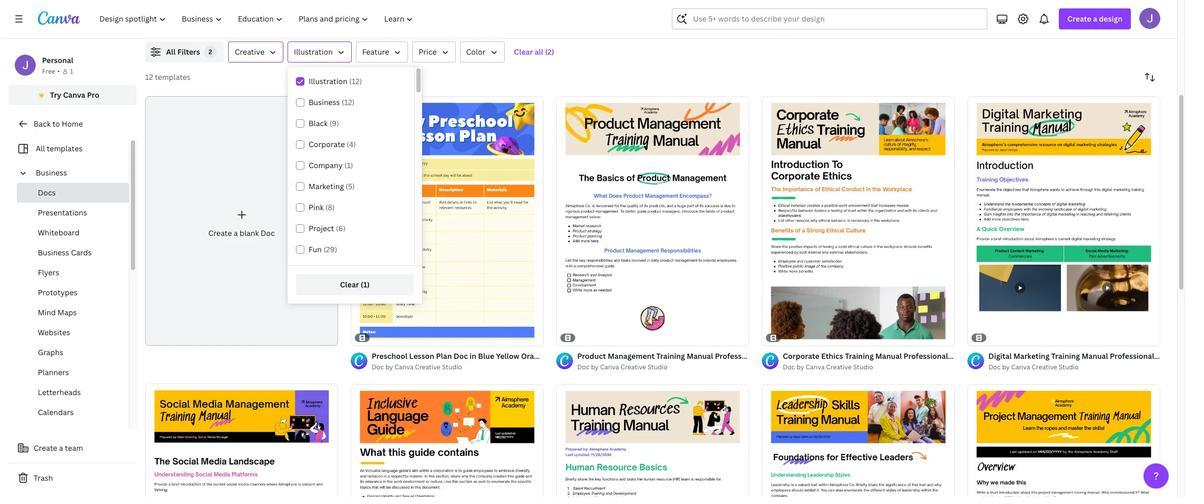 Task type: describe. For each thing, give the bounding box(es) containing it.
whiteboard
[[38, 228, 80, 238]]

doc by canva creative studio link for project management training manual professional doc in yellow black white playful professional style "image"
[[989, 362, 1161, 373]]

project (6)
[[309, 224, 346, 234]]

business for business (12)
[[309, 97, 340, 107]]

design
[[1100, 14, 1123, 24]]

doc by canva creative studio link for leadership skills training manual professional doc in yellow green purple playful professional style image on the bottom of the page
[[783, 362, 955, 373]]

leadership skills training manual professional doc in yellow green purple playful professional style image
[[762, 384, 955, 498]]

jacob simon image
[[1140, 8, 1161, 29]]

mind
[[38, 308, 56, 318]]

calendars
[[38, 408, 74, 418]]

all filters
[[166, 47, 200, 57]]

(12) for business (12)
[[342, 97, 355, 107]]

create for create a blank doc
[[208, 229, 232, 239]]

canva for corporate ethics training manual professional doc in yellow orange green playful professional style image
[[806, 363, 825, 372]]

flyers link
[[17, 263, 129, 283]]

colors (22)
[[309, 266, 347, 276]]

create a blank doc link
[[145, 96, 338, 346]]

planners link
[[17, 363, 129, 383]]

black
[[309, 118, 328, 128]]

•
[[57, 67, 60, 76]]

docs
[[38, 188, 56, 198]]

calendars link
[[17, 403, 129, 423]]

preschool lesson plan doc in blue yellow orange 3d style doc by canva creative studio
[[372, 351, 579, 372]]

feature
[[362, 47, 389, 57]]

color button
[[460, 42, 505, 63]]

(9)
[[330, 118, 339, 128]]

by for project management training manual professional doc in yellow black white playful professional style "image"
[[1003, 363, 1010, 372]]

top level navigation element
[[93, 8, 423, 29]]

by for leadership skills training manual professional doc in yellow green purple playful professional style image on the bottom of the page
[[797, 363, 805, 372]]

marketing (5)
[[309, 182, 355, 192]]

business for business cards
[[38, 248, 69, 258]]

pink (8)
[[309, 203, 335, 213]]

templates for all templates
[[47, 144, 83, 154]]

try
[[50, 90, 61, 100]]

clear all (2)
[[514, 47, 555, 57]]

(4)
[[347, 139, 356, 149]]

to
[[52, 119, 60, 129]]

yellow
[[496, 351, 520, 361]]

product management training manual professional doc in yellow green pink playful professional style image
[[557, 96, 750, 346]]

mind maps
[[38, 308, 77, 318]]

2
[[209, 47, 213, 56]]

create a blank doc element
[[145, 96, 338, 346]]

creative inside button
[[235, 47, 265, 57]]

back
[[34, 119, 51, 129]]

letterheads link
[[17, 383, 129, 403]]

company (1)
[[309, 160, 353, 170]]

mind maps link
[[17, 303, 129, 323]]

2 filter options selected element
[[204, 46, 217, 58]]

a for design
[[1094, 14, 1098, 24]]

maps
[[58, 308, 77, 318]]

back to home link
[[8, 114, 137, 135]]

canva for digital marketing training manual professional doc in green purple yellow playful professional style "image"
[[1012, 363, 1031, 372]]

(29)
[[324, 245, 337, 255]]

all templates
[[36, 144, 83, 154]]

12
[[145, 72, 153, 82]]

Search search field
[[694, 9, 981, 29]]

business (12)
[[309, 97, 355, 107]]

black (9)
[[309, 118, 339, 128]]

a for team
[[59, 444, 63, 454]]

by inside preschool lesson plan doc in blue yellow orange 3d style doc by canva creative studio
[[386, 363, 393, 372]]

create a design
[[1068, 14, 1123, 24]]

home
[[62, 119, 83, 129]]

blank
[[240, 229, 259, 239]]

orange
[[521, 351, 547, 361]]

(8)
[[326, 203, 335, 213]]

clear for clear all (2)
[[514, 47, 533, 57]]

all
[[535, 47, 544, 57]]

create a team
[[34, 444, 83, 454]]

create a team button
[[8, 438, 137, 459]]

3d
[[549, 351, 559, 361]]

creative for product management training manual professional doc in yellow green pink playful professional style image
[[621, 363, 646, 372]]

company
[[309, 160, 343, 170]]

(1) for company (1)
[[345, 160, 353, 170]]

fun (29)
[[309, 245, 337, 255]]

(6)
[[336, 224, 346, 234]]

in
[[470, 351, 477, 361]]

plan
[[436, 351, 452, 361]]

planners
[[38, 368, 69, 378]]

business link
[[32, 163, 123, 183]]

free •
[[42, 67, 60, 76]]

illustration for illustration (12)
[[309, 76, 348, 86]]

all for all filters
[[166, 47, 176, 57]]

business cards link
[[17, 243, 129, 263]]

style
[[561, 351, 579, 361]]

prototypes
[[38, 288, 77, 298]]

create a design button
[[1060, 8, 1132, 29]]

creative for corporate ethics training manual professional doc in yellow orange green playful professional style image
[[827, 363, 852, 372]]

create a blank doc
[[208, 229, 275, 239]]

clear for clear (1)
[[340, 280, 359, 290]]

canva inside preschool lesson plan doc in blue yellow orange 3d style doc by canva creative studio
[[395, 363, 414, 372]]

1
[[70, 67, 73, 76]]

presentations
[[38, 208, 87, 218]]

inclusive language guide professional doc in orange yellow purple playful professional style image
[[351, 384, 544, 498]]

illustration (12)
[[309, 76, 362, 86]]



Task type: locate. For each thing, give the bounding box(es) containing it.
studio for leadership skills training manual professional doc in yellow green purple playful professional style image on the bottom of the page
[[854, 363, 874, 372]]

creative
[[235, 47, 265, 57], [415, 363, 441, 372], [621, 363, 646, 372], [827, 363, 852, 372], [1032, 363, 1058, 372]]

doc
[[261, 229, 275, 239], [454, 351, 468, 361], [372, 363, 384, 372], [578, 363, 590, 372], [783, 363, 796, 372], [989, 363, 1001, 372]]

2 by from the left
[[591, 363, 599, 372]]

0 horizontal spatial templates
[[47, 144, 83, 154]]

clear (1) button
[[296, 275, 414, 296]]

0 horizontal spatial (1)
[[345, 160, 353, 170]]

by for human resource training manual professional doc in beige yellow pink playful professional style image
[[591, 363, 599, 372]]

personal
[[42, 55, 73, 65]]

a for blank
[[234, 229, 238, 239]]

templates down back to home
[[47, 144, 83, 154]]

(1) inside clear (1) 'button'
[[361, 280, 370, 290]]

human resource training manual professional doc in beige yellow pink playful professional style image
[[557, 384, 750, 498]]

trash link
[[8, 468, 137, 489]]

templates for 12 templates
[[155, 72, 191, 82]]

create
[[1068, 14, 1092, 24], [208, 229, 232, 239], [34, 444, 57, 454]]

3 by from the left
[[797, 363, 805, 372]]

blue
[[478, 351, 495, 361]]

try canva pro button
[[8, 85, 137, 105]]

2 studio from the left
[[648, 363, 668, 372]]

1 vertical spatial business
[[36, 168, 67, 178]]

a left blank
[[234, 229, 238, 239]]

doc by canva creative studio for project management training manual professional doc in yellow black white playful professional style "image"
[[989, 363, 1079, 372]]

1 horizontal spatial templates
[[155, 72, 191, 82]]

studio inside preschool lesson plan doc in blue yellow orange 3d style doc by canva creative studio
[[442, 363, 462, 372]]

2 horizontal spatial a
[[1094, 14, 1098, 24]]

social media management training manual professional doc in yellow purple blue playful professional style image
[[145, 384, 338, 498]]

pro
[[87, 90, 99, 100]]

templates right 12
[[155, 72, 191, 82]]

studio for project management training manual professional doc in yellow black white playful professional style "image"
[[1059, 363, 1079, 372]]

4 studio from the left
[[1059, 363, 1079, 372]]

all templates link
[[15, 139, 123, 159]]

(12) down illustration (12)
[[342, 97, 355, 107]]

illustration button
[[288, 42, 352, 63]]

canva
[[63, 90, 85, 100], [395, 363, 414, 372], [601, 363, 619, 372], [806, 363, 825, 372], [1012, 363, 1031, 372]]

0 horizontal spatial clear
[[340, 280, 359, 290]]

create inside button
[[34, 444, 57, 454]]

clear left all
[[514, 47, 533, 57]]

1 horizontal spatial doc by canva creative studio
[[783, 363, 874, 372]]

create for create a team
[[34, 444, 57, 454]]

canva for product management training manual professional doc in yellow green pink playful professional style image
[[601, 363, 619, 372]]

1 doc by canva creative studio link from the left
[[372, 362, 544, 373]]

0 vertical spatial clear
[[514, 47, 533, 57]]

team
[[65, 444, 83, 454]]

filters
[[178, 47, 200, 57]]

clear all (2) button
[[509, 42, 560, 63]]

1 horizontal spatial a
[[234, 229, 238, 239]]

1 studio from the left
[[442, 363, 462, 372]]

1 vertical spatial templates
[[47, 144, 83, 154]]

a left design
[[1094, 14, 1098, 24]]

preschool
[[372, 351, 408, 361]]

1 horizontal spatial create
[[208, 229, 232, 239]]

all down back
[[36, 144, 45, 154]]

presentations link
[[17, 203, 129, 223]]

trash
[[34, 474, 53, 483]]

1 horizontal spatial (1)
[[361, 280, 370, 290]]

1 horizontal spatial clear
[[514, 47, 533, 57]]

business for business
[[36, 168, 67, 178]]

canva inside button
[[63, 90, 85, 100]]

clear (1)
[[340, 280, 370, 290]]

a
[[1094, 14, 1098, 24], [234, 229, 238, 239], [59, 444, 63, 454]]

4 by from the left
[[1003, 363, 1010, 372]]

illustration for illustration
[[294, 47, 333, 57]]

fun
[[309, 245, 322, 255]]

4 doc by canva creative studio link from the left
[[989, 362, 1161, 373]]

studio
[[442, 363, 462, 372], [648, 363, 668, 372], [854, 363, 874, 372], [1059, 363, 1079, 372]]

0 vertical spatial a
[[1094, 14, 1098, 24]]

1 by from the left
[[386, 363, 393, 372]]

2 doc by canva creative studio link from the left
[[578, 362, 750, 373]]

prototypes link
[[17, 283, 129, 303]]

business up the black (9)
[[309, 97, 340, 107]]

a left team
[[59, 444, 63, 454]]

all left filters
[[166, 47, 176, 57]]

2 horizontal spatial doc by canva creative studio
[[989, 363, 1079, 372]]

1 vertical spatial (12)
[[342, 97, 355, 107]]

1 doc by canva creative studio from the left
[[578, 363, 668, 372]]

illustration inside button
[[294, 47, 333, 57]]

illustration up illustration (12)
[[294, 47, 333, 57]]

0 horizontal spatial all
[[36, 144, 45, 154]]

(1)
[[345, 160, 353, 170], [361, 280, 370, 290]]

try canva pro
[[50, 90, 99, 100]]

clear inside button
[[514, 47, 533, 57]]

a inside create a design dropdown button
[[1094, 14, 1098, 24]]

doc by canva creative studio link
[[372, 362, 544, 373], [578, 362, 750, 373], [783, 362, 955, 373], [989, 362, 1161, 373]]

preschool lesson plan doc in blue yellow orange 3d style link
[[372, 351, 579, 362]]

(2)
[[545, 47, 555, 57]]

corporate ethics training manual professional doc in yellow orange green playful professional style image
[[762, 96, 955, 346]]

2 horizontal spatial create
[[1068, 14, 1092, 24]]

all for all templates
[[36, 144, 45, 154]]

doc by canva creative studio for leadership skills training manual professional doc in yellow green purple playful professional style image on the bottom of the page
[[783, 363, 874, 372]]

Sort by button
[[1140, 67, 1161, 88]]

business up the docs
[[36, 168, 67, 178]]

illustration
[[294, 47, 333, 57], [309, 76, 348, 86]]

clear down (22)
[[340, 280, 359, 290]]

studio for human resource training manual professional doc in beige yellow pink playful professional style image
[[648, 363, 668, 372]]

2 vertical spatial a
[[59, 444, 63, 454]]

pink
[[309, 203, 324, 213]]

letterheads
[[38, 388, 81, 398]]

a inside create a team button
[[59, 444, 63, 454]]

color
[[466, 47, 486, 57]]

0 vertical spatial templates
[[155, 72, 191, 82]]

illustration up business (12)
[[309, 76, 348, 86]]

0 horizontal spatial doc by canva creative studio
[[578, 363, 668, 372]]

doc by canva creative studio link for human resource training manual professional doc in beige yellow pink playful professional style image
[[578, 362, 750, 373]]

0 vertical spatial illustration
[[294, 47, 333, 57]]

business
[[309, 97, 340, 107], [36, 168, 67, 178], [38, 248, 69, 258]]

corporate (4)
[[309, 139, 356, 149]]

2 vertical spatial business
[[38, 248, 69, 258]]

(12) for illustration (12)
[[350, 76, 362, 86]]

marketing
[[309, 182, 344, 192]]

None search field
[[673, 8, 988, 29]]

creative for digital marketing training manual professional doc in green purple yellow playful professional style "image"
[[1032, 363, 1058, 372]]

1 vertical spatial clear
[[340, 280, 359, 290]]

3 studio from the left
[[854, 363, 874, 372]]

0 horizontal spatial a
[[59, 444, 63, 454]]

cards
[[71, 248, 92, 258]]

business cards
[[38, 248, 92, 258]]

creative inside preschool lesson plan doc in blue yellow orange 3d style doc by canva creative studio
[[415, 363, 441, 372]]

1 vertical spatial all
[[36, 144, 45, 154]]

0 vertical spatial (12)
[[350, 76, 362, 86]]

12 templates
[[145, 72, 191, 82]]

doc by canva creative studio link for inclusive language guide professional doc in orange yellow purple playful professional style image
[[372, 362, 544, 373]]

digital marketing training manual professional doc in green purple yellow playful professional style image
[[968, 96, 1161, 346]]

(5)
[[346, 182, 355, 192]]

free
[[42, 67, 55, 76]]

0 vertical spatial create
[[1068, 14, 1092, 24]]

1 horizontal spatial all
[[166, 47, 176, 57]]

by
[[386, 363, 393, 372], [591, 363, 599, 372], [797, 363, 805, 372], [1003, 363, 1010, 372]]

0 horizontal spatial create
[[34, 444, 57, 454]]

a inside create a blank doc element
[[234, 229, 238, 239]]

create left blank
[[208, 229, 232, 239]]

create left design
[[1068, 14, 1092, 24]]

create left team
[[34, 444, 57, 454]]

clear inside 'button'
[[340, 280, 359, 290]]

project management training manual professional doc in yellow black white playful professional style image
[[968, 384, 1161, 498]]

graphs
[[38, 348, 63, 358]]

preschool lesson plan doc in blue yellow orange 3d style image
[[351, 96, 544, 346]]

feature button
[[356, 42, 408, 63]]

all
[[166, 47, 176, 57], [36, 144, 45, 154]]

create for create a design
[[1068, 14, 1092, 24]]

3 doc by canva creative studio link from the left
[[783, 362, 955, 373]]

templates
[[155, 72, 191, 82], [47, 144, 83, 154]]

whiteboard link
[[17, 223, 129, 243]]

project
[[309, 224, 334, 234]]

1 vertical spatial a
[[234, 229, 238, 239]]

price button
[[413, 42, 456, 63]]

3 doc by canva creative studio from the left
[[989, 363, 1079, 372]]

1 vertical spatial create
[[208, 229, 232, 239]]

0 vertical spatial business
[[309, 97, 340, 107]]

0 vertical spatial (1)
[[345, 160, 353, 170]]

(12) up business (12)
[[350, 76, 362, 86]]

(1) for clear (1)
[[361, 280, 370, 290]]

(22)
[[334, 266, 347, 276]]

2 doc by canva creative studio from the left
[[783, 363, 874, 372]]

doc by canva creative studio for human resource training manual professional doc in beige yellow pink playful professional style image
[[578, 363, 668, 372]]

lesson
[[409, 351, 435, 361]]

creative button
[[229, 42, 284, 63]]

1 vertical spatial (1)
[[361, 280, 370, 290]]

business up flyers
[[38, 248, 69, 258]]

flyers
[[38, 268, 59, 278]]

0 vertical spatial all
[[166, 47, 176, 57]]

clear
[[514, 47, 533, 57], [340, 280, 359, 290]]

2 vertical spatial create
[[34, 444, 57, 454]]

price
[[419, 47, 437, 57]]

create inside dropdown button
[[1068, 14, 1092, 24]]

1 vertical spatial illustration
[[309, 76, 348, 86]]

graphs link
[[17, 343, 129, 363]]



Task type: vqa. For each thing, say whether or not it's contained in the screenshot.
Business Cards's the "Business"
yes



